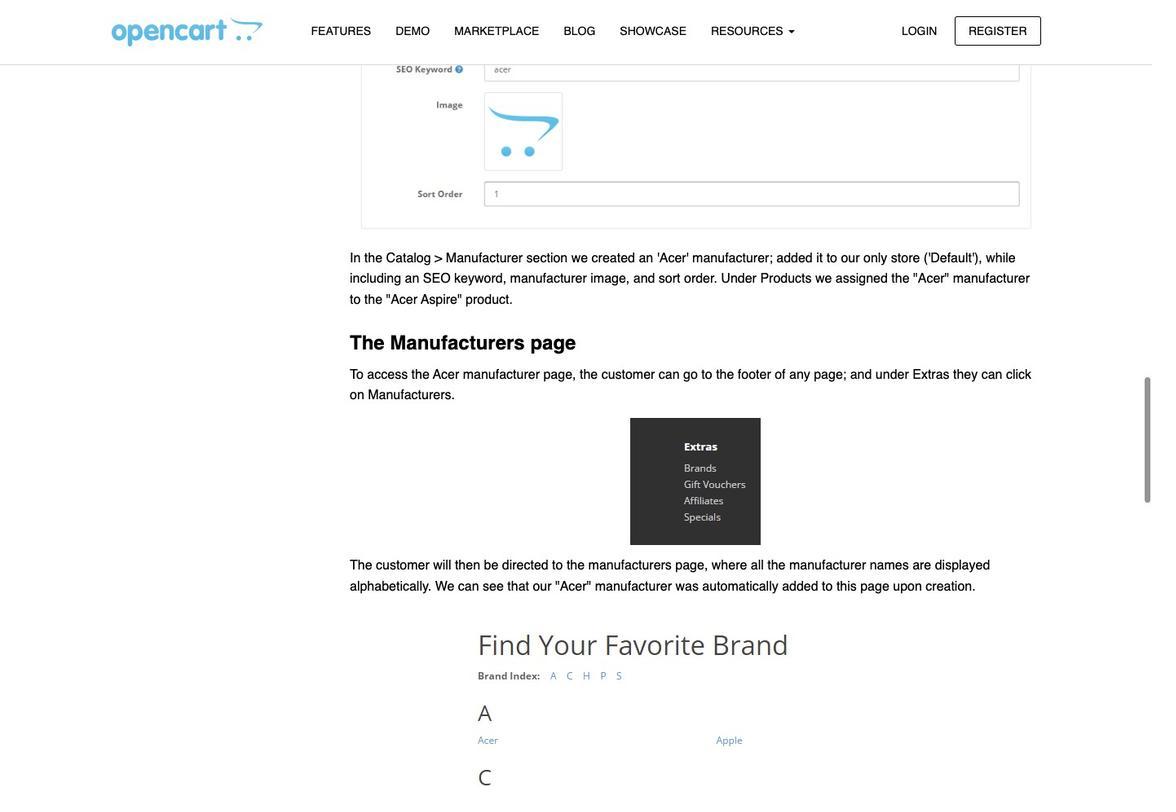 Task type: vqa. For each thing, say whether or not it's contained in the screenshot.
they
yes



Task type: describe. For each thing, give the bounding box(es) containing it.
manufacturer down while
[[953, 272, 1030, 287]]

the for the customer will then be directed to the manufacturers page, where all the manufacturer names are displayed alphabetically. we can see that our "acer" manufacturer was automatically added to this page upon creation.
[[350, 559, 372, 573]]

alphabetically.
[[350, 580, 432, 594]]

under
[[876, 368, 909, 382]]

under
[[721, 272, 757, 287]]

product.
[[466, 293, 513, 307]]

seo
[[423, 272, 451, 287]]

1 horizontal spatial an
[[639, 251, 654, 266]]

access
[[367, 368, 408, 382]]

to inside the to access the acer manufacturer page, the customer can go to the footer of any page; and under extras they can click on manufacturers.
[[702, 368, 713, 382]]

only
[[864, 251, 888, 266]]

see
[[483, 580, 504, 594]]

manufacturer;
[[693, 251, 773, 266]]

('default'),
[[924, 251, 983, 266]]

go
[[684, 368, 698, 382]]

manufacturers
[[589, 559, 672, 573]]

manufacturer down manufacturers
[[595, 580, 672, 594]]

image,
[[591, 272, 630, 287]]

this
[[837, 580, 857, 594]]

of
[[775, 368, 786, 382]]

"acer" inside in the catalog > manufacturer section we created an 'acer' manufacturer; added it to our only store ('default'), while including an seo keyword, manufacturer image, and sort order. under products we assigned the "acer" manufacturer to the "acer aspire" product.
[[914, 272, 950, 287]]

customer inside the customer will then be directed to the manufacturers page, where all the manufacturer names are displayed alphabetically. we can see that our "acer" manufacturer was automatically added to this page upon creation.
[[376, 559, 430, 573]]

page;
[[814, 368, 847, 382]]

to access the acer manufacturer page, the customer can go to the footer of any page; and under extras they can click on manufacturers.
[[350, 368, 1032, 403]]

resources link
[[699, 17, 807, 46]]

names
[[870, 559, 909, 573]]

to right directed
[[552, 559, 563, 573]]

created
[[592, 251, 635, 266]]

footer
[[738, 368, 771, 382]]

page inside the customer will then be directed to the manufacturers page, where all the manufacturer names are displayed alphabetically. we can see that our "acer" manufacturer was automatically added to this page upon creation.
[[861, 580, 890, 594]]

>
[[435, 251, 442, 266]]

blog
[[564, 24, 596, 38]]

creation.
[[926, 580, 976, 594]]

login
[[902, 24, 938, 37]]

extras brands image
[[630, 417, 762, 546]]

click
[[1007, 368, 1032, 382]]

all
[[751, 559, 764, 573]]

in
[[350, 251, 361, 266]]

"acer
[[386, 293, 418, 307]]

sort
[[659, 272, 681, 287]]

and inside in the catalog > manufacturer section we created an 'acer' manufacturer; added it to our only store ('default'), while including an seo keyword, manufacturer image, and sort order. under products we assigned the "acer" manufacturer to the "acer aspire" product.
[[634, 272, 655, 287]]

including
[[350, 272, 401, 287]]

0 vertical spatial we
[[572, 251, 588, 266]]

the manufacturers page
[[350, 332, 576, 354]]

acer
[[433, 368, 459, 382]]

'acer'
[[657, 251, 689, 266]]

manufacture acer image
[[350, 0, 1041, 238]]

will
[[433, 559, 451, 573]]

on
[[350, 389, 364, 403]]

that
[[508, 580, 529, 594]]

to left this
[[822, 580, 833, 594]]

in the catalog > manufacturer section we created an 'acer' manufacturer; added it to our only store ('default'), while including an seo keyword, manufacturer image, and sort order. under products we assigned the "acer" manufacturer to the "acer aspire" product.
[[350, 251, 1030, 307]]

demo
[[396, 24, 430, 38]]

catalog
[[386, 251, 431, 266]]

blog link
[[552, 17, 608, 46]]

customer inside the to access the acer manufacturer page, the customer can go to the footer of any page; and under extras they can click on manufacturers.
[[602, 368, 655, 382]]

the for the manufacturers page
[[350, 332, 385, 354]]

manufacturer down section
[[510, 272, 587, 287]]

automatically
[[703, 580, 779, 594]]

and inside the to access the acer manufacturer page, the customer can go to the footer of any page; and under extras they can click on manufacturers.
[[851, 368, 872, 382]]

brands page image
[[468, 608, 924, 788]]



Task type: locate. For each thing, give the bounding box(es) containing it.
1 horizontal spatial our
[[841, 251, 860, 266]]

directed
[[502, 559, 549, 573]]

1 vertical spatial our
[[533, 580, 552, 594]]

and
[[634, 272, 655, 287], [851, 368, 872, 382]]

displayed
[[935, 559, 991, 573]]

1 vertical spatial added
[[782, 580, 819, 594]]

aspire"
[[421, 293, 462, 307]]

our inside the customer will then be directed to the manufacturers page, where all the manufacturer names are displayed alphabetically. we can see that our "acer" manufacturer was automatically added to this page upon creation.
[[533, 580, 552, 594]]

1 horizontal spatial "acer"
[[914, 272, 950, 287]]

was
[[676, 580, 699, 594]]

0 vertical spatial "acer"
[[914, 272, 950, 287]]

1 vertical spatial customer
[[376, 559, 430, 573]]

and right page;
[[851, 368, 872, 382]]

marketplace link
[[442, 17, 552, 46]]

an down the catalog
[[405, 272, 420, 287]]

can right they
[[982, 368, 1003, 382]]

opencart - open source shopping cart solution image
[[111, 17, 262, 46]]

1 horizontal spatial page,
[[676, 559, 708, 573]]

we right section
[[572, 251, 588, 266]]

manufacturer
[[510, 272, 587, 287], [953, 272, 1030, 287], [463, 368, 540, 382], [790, 559, 866, 573], [595, 580, 672, 594]]

1 vertical spatial page
[[861, 580, 890, 594]]

we
[[572, 251, 588, 266], [816, 272, 832, 287]]

manufacturer inside the to access the acer manufacturer page, the customer can go to the footer of any page; and under extras they can click on manufacturers.
[[463, 368, 540, 382]]

0 horizontal spatial page
[[531, 332, 576, 354]]

then
[[455, 559, 480, 573]]

the up alphabetically.
[[350, 559, 372, 573]]

can down then
[[458, 580, 479, 594]]

to
[[827, 251, 838, 266], [350, 293, 361, 307], [702, 368, 713, 382], [552, 559, 563, 573], [822, 580, 833, 594]]

to right go on the top of the page
[[702, 368, 713, 382]]

the
[[350, 332, 385, 354], [350, 559, 372, 573]]

an left 'acer'
[[639, 251, 654, 266]]

page,
[[544, 368, 576, 382], [676, 559, 708, 573]]

0 vertical spatial page
[[531, 332, 576, 354]]

0 vertical spatial the
[[350, 332, 385, 354]]

order.
[[684, 272, 718, 287]]

"acer" inside the customer will then be directed to the manufacturers page, where all the manufacturer names are displayed alphabetically. we can see that our "acer" manufacturer was automatically added to this page upon creation.
[[555, 580, 592, 594]]

1 horizontal spatial can
[[659, 368, 680, 382]]

added inside the customer will then be directed to the manufacturers page, where all the manufacturer names are displayed alphabetically. we can see that our "acer" manufacturer was automatically added to this page upon creation.
[[782, 580, 819, 594]]

marketplace
[[454, 24, 540, 38]]

"acer" down "('default')," at top right
[[914, 272, 950, 287]]

1 horizontal spatial customer
[[602, 368, 655, 382]]

1 vertical spatial page,
[[676, 559, 708, 573]]

any
[[790, 368, 811, 382]]

1 horizontal spatial and
[[851, 368, 872, 382]]

customer up alphabetically.
[[376, 559, 430, 573]]

manufacturer
[[446, 251, 523, 266]]

assigned
[[836, 272, 888, 287]]

can left go on the top of the page
[[659, 368, 680, 382]]

the
[[364, 251, 383, 266], [892, 272, 910, 287], [364, 293, 383, 307], [412, 368, 430, 382], [580, 368, 598, 382], [716, 368, 734, 382], [567, 559, 585, 573], [768, 559, 786, 573]]

added
[[777, 251, 813, 266], [782, 580, 819, 594]]

extras
[[913, 368, 950, 382]]

while
[[986, 251, 1016, 266]]

manufacturers
[[390, 332, 525, 354]]

manufacturers.
[[368, 389, 455, 403]]

customer
[[602, 368, 655, 382], [376, 559, 430, 573]]

1 vertical spatial and
[[851, 368, 872, 382]]

where
[[712, 559, 747, 573]]

to down including
[[350, 293, 361, 307]]

an
[[639, 251, 654, 266], [405, 272, 420, 287]]

0 vertical spatial added
[[777, 251, 813, 266]]

0 horizontal spatial our
[[533, 580, 552, 594]]

keyword,
[[454, 272, 507, 287]]

we down 'it'
[[816, 272, 832, 287]]

features
[[311, 24, 371, 38]]

our
[[841, 251, 860, 266], [533, 580, 552, 594]]

our right that
[[533, 580, 552, 594]]

products
[[761, 272, 812, 287]]

resources
[[711, 24, 787, 38]]

it
[[817, 251, 823, 266]]

1 vertical spatial an
[[405, 272, 420, 287]]

0 horizontal spatial page,
[[544, 368, 576, 382]]

manufacturer up this
[[790, 559, 866, 573]]

page, inside the customer will then be directed to the manufacturers page, where all the manufacturer names are displayed alphabetically. we can see that our "acer" manufacturer was automatically added to this page upon creation.
[[676, 559, 708, 573]]

0 horizontal spatial customer
[[376, 559, 430, 573]]

store
[[891, 251, 920, 266]]

section
[[527, 251, 568, 266]]

the customer will then be directed to the manufacturers page, where all the manufacturer names are displayed alphabetically. we can see that our "acer" manufacturer was automatically added to this page upon creation.
[[350, 559, 991, 594]]

page, inside the to access the acer manufacturer page, the customer can go to the footer of any page; and under extras they can click on manufacturers.
[[544, 368, 576, 382]]

showcase
[[620, 24, 687, 38]]

added inside in the catalog > manufacturer section we created an 'acer' manufacturer; added it to our only store ('default'), while including an seo keyword, manufacturer image, and sort order. under products we assigned the "acer" manufacturer to the "acer aspire" product.
[[777, 251, 813, 266]]

0 vertical spatial an
[[639, 251, 654, 266]]

register
[[969, 24, 1027, 37]]

to right 'it'
[[827, 251, 838, 266]]

showcase link
[[608, 17, 699, 46]]

the inside the customer will then be directed to the manufacturers page, where all the manufacturer names are displayed alphabetically. we can see that our "acer" manufacturer was automatically added to this page upon creation.
[[350, 559, 372, 573]]

1 horizontal spatial page
[[861, 580, 890, 594]]

0 vertical spatial and
[[634, 272, 655, 287]]

0 vertical spatial customer
[[602, 368, 655, 382]]

can
[[659, 368, 680, 382], [982, 368, 1003, 382], [458, 580, 479, 594]]

features link
[[299, 17, 384, 46]]

1 horizontal spatial we
[[816, 272, 832, 287]]

0 horizontal spatial and
[[634, 272, 655, 287]]

we
[[435, 580, 455, 594]]

1 vertical spatial we
[[816, 272, 832, 287]]

page
[[531, 332, 576, 354], [861, 580, 890, 594]]

the up to
[[350, 332, 385, 354]]

0 horizontal spatial we
[[572, 251, 588, 266]]

"acer"
[[914, 272, 950, 287], [555, 580, 592, 594]]

our up the assigned
[[841, 251, 860, 266]]

1 vertical spatial "acer"
[[555, 580, 592, 594]]

to
[[350, 368, 364, 382]]

are
[[913, 559, 932, 573]]

added up products
[[777, 251, 813, 266]]

"acer" right that
[[555, 580, 592, 594]]

our inside in the catalog > manufacturer section we created an 'acer' manufacturer; added it to our only store ('default'), while including an seo keyword, manufacturer image, and sort order. under products we assigned the "acer" manufacturer to the "acer aspire" product.
[[841, 251, 860, 266]]

2 the from the top
[[350, 559, 372, 573]]

be
[[484, 559, 499, 573]]

can inside the customer will then be directed to the manufacturers page, where all the manufacturer names are displayed alphabetically. we can see that our "acer" manufacturer was automatically added to this page upon creation.
[[458, 580, 479, 594]]

0 horizontal spatial an
[[405, 272, 420, 287]]

0 horizontal spatial can
[[458, 580, 479, 594]]

0 vertical spatial page,
[[544, 368, 576, 382]]

0 vertical spatial our
[[841, 251, 860, 266]]

register link
[[955, 16, 1041, 46]]

upon
[[893, 580, 922, 594]]

1 the from the top
[[350, 332, 385, 354]]

manufacturer down the manufacturers page
[[463, 368, 540, 382]]

demo link
[[384, 17, 442, 46]]

they
[[954, 368, 978, 382]]

0 horizontal spatial "acer"
[[555, 580, 592, 594]]

2 horizontal spatial can
[[982, 368, 1003, 382]]

added left this
[[782, 580, 819, 594]]

and left sort
[[634, 272, 655, 287]]

customer left go on the top of the page
[[602, 368, 655, 382]]

1 vertical spatial the
[[350, 559, 372, 573]]

login link
[[888, 16, 951, 46]]



